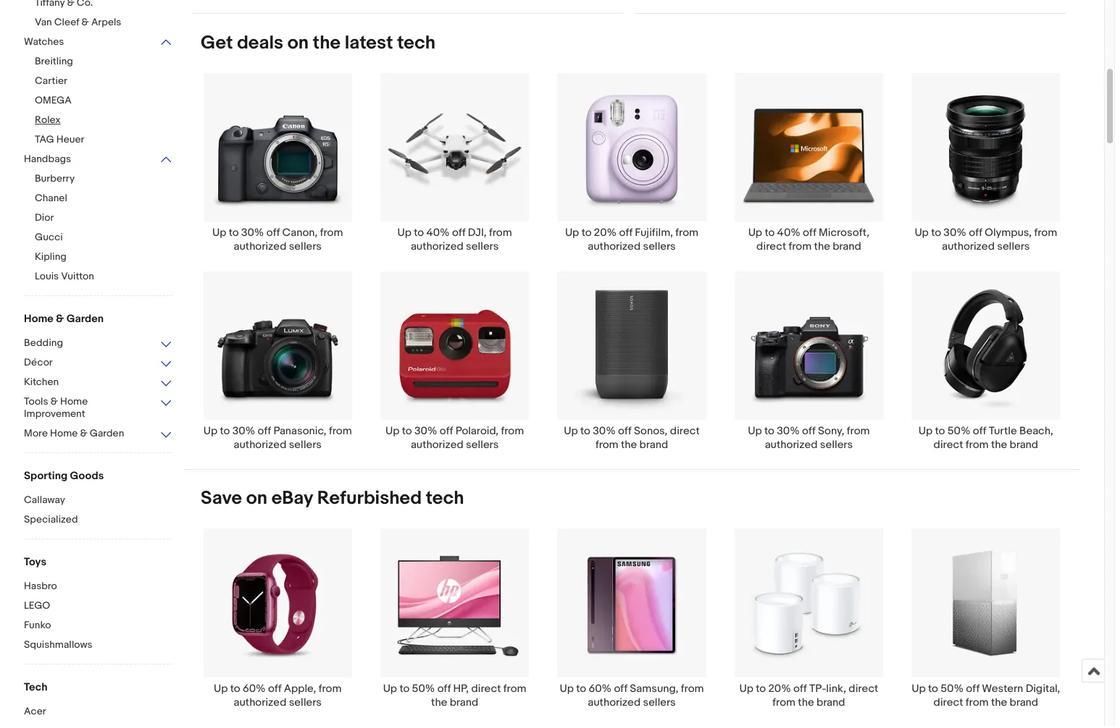 Task type: describe. For each thing, give the bounding box(es) containing it.
handbags
[[24, 153, 71, 165]]

deals
[[237, 32, 283, 54]]

30% for panasonic,
[[232, 425, 255, 439]]

direct inside up to 50% off turtle beach, direct from the brand
[[934, 439, 963, 452]]

kitchen button
[[24, 376, 172, 390]]

sellers for sony,
[[820, 439, 853, 452]]

from inside the "up to 20% off fujifilm, from authorized sellers"
[[676, 226, 699, 240]]

off for polaroid,
[[440, 425, 453, 439]]

off for sony,
[[802, 425, 816, 439]]

heuer
[[56, 133, 84, 146]]

up to 60% off samsung, from authorized sellers link
[[543, 529, 720, 710]]

dior link
[[35, 212, 183, 225]]

50% for turtle
[[948, 425, 971, 439]]

30% for sonos,
[[593, 425, 616, 439]]

up to 30% off sony, from authorized sellers
[[748, 425, 870, 452]]

up for up to 40% off microsoft, direct from the brand
[[748, 226, 762, 240]]

sellers for dji,
[[466, 240, 499, 254]]

hasbro link
[[24, 580, 172, 594]]

up for up to 20% off tp-link, direct from the brand
[[739, 682, 753, 696]]

to for up to 30% off sony, from authorized sellers
[[764, 425, 774, 439]]

home & garden
[[24, 312, 104, 326]]

from inside 'up to 30% off olympus, from authorized sellers'
[[1034, 226, 1057, 240]]

sonos,
[[634, 425, 668, 439]]

tag
[[35, 133, 54, 146]]

off for tp-
[[793, 682, 807, 696]]

from inside "up to 60% off apple, from authorized sellers"
[[319, 682, 342, 696]]

décor button
[[24, 357, 172, 370]]

up to 60% off apple, from authorized sellers link
[[189, 529, 366, 710]]

up to 50% off western digital, direct from the brand
[[912, 682, 1060, 710]]

fujifilm,
[[635, 226, 673, 240]]

sony,
[[818, 425, 844, 439]]

olympus,
[[985, 226, 1032, 240]]

to for up to 60% off samsung, from authorized sellers
[[576, 682, 586, 696]]

to for up to 30% off polaroid, from authorized sellers
[[402, 425, 412, 439]]

to for up to 50% off turtle beach, direct from the brand
[[935, 425, 945, 439]]

specialized link
[[24, 514, 172, 528]]

up to 30% off panasonic, from authorized sellers
[[203, 425, 352, 452]]

goods
[[70, 470, 104, 483]]

authorized for samsung,
[[588, 696, 641, 710]]

sporting goods
[[24, 470, 104, 483]]

to for up to 30% off panasonic, from authorized sellers
[[220, 425, 230, 439]]

squishmallows
[[24, 639, 92, 651]]

40% for from
[[777, 226, 801, 240]]

acer link
[[24, 706, 172, 720]]

1 vertical spatial tech
[[426, 488, 464, 510]]

0 vertical spatial tech
[[397, 32, 436, 54]]

burberry
[[35, 172, 75, 185]]

up to 40% off dji, from authorized sellers link
[[366, 72, 543, 254]]

50% for hp,
[[412, 682, 435, 696]]

up for up to 20% off fujifilm, from authorized sellers
[[565, 226, 579, 240]]

vuitton
[[61, 270, 94, 283]]

from inside up to 30% off polaroid, from authorized sellers
[[501, 425, 524, 439]]

up to 40% off dji, from authorized sellers
[[397, 226, 512, 254]]

up to 20% off fujifilm, from authorized sellers link
[[543, 72, 720, 254]]

to for up to 60% off apple, from authorized sellers
[[230, 682, 240, 696]]

sellers for panasonic,
[[289, 439, 322, 452]]

& up bedding at the top
[[56, 312, 64, 326]]

sellers for polaroid,
[[466, 439, 499, 452]]

to for up to 20% off fujifilm, from authorized sellers
[[582, 226, 592, 240]]

tag heuer link
[[35, 133, 183, 147]]

up to 30% off polaroid, from authorized sellers link
[[366, 271, 543, 452]]

up to 30% off olympus, from authorized sellers
[[915, 226, 1057, 254]]

squishmallows link
[[24, 639, 172, 653]]

up for up to 30% off canon, from authorized sellers
[[212, 226, 226, 240]]

brand inside up to 50% off western digital, direct from the brand
[[1010, 696, 1038, 710]]

western
[[982, 682, 1023, 696]]

off for hp,
[[437, 682, 451, 696]]

save on ebay refurbished tech
[[201, 488, 464, 510]]

lego
[[24, 600, 50, 612]]

brand inside up to 20% off tp-link, direct from the brand
[[817, 696, 845, 710]]

to for up to 20% off tp-link, direct from the brand
[[756, 682, 766, 696]]

omega
[[35, 94, 72, 107]]

up to 50% off turtle beach, direct from the brand
[[919, 425, 1053, 452]]

up to 30% off sonos, direct from the brand
[[564, 425, 700, 452]]

hasbro
[[24, 580, 57, 593]]

hasbro lego funko squishmallows
[[24, 580, 92, 651]]

60% for apple,
[[243, 682, 266, 696]]

samsung,
[[630, 682, 679, 696]]

authorized for olympus,
[[942, 240, 995, 254]]

authorized for fujifilm,
[[588, 240, 641, 254]]

more home & garden button
[[24, 428, 172, 441]]

20% for sellers
[[594, 226, 617, 240]]

off for apple,
[[268, 682, 282, 696]]

2 vertical spatial home
[[50, 428, 78, 440]]

& inside 'link'
[[82, 16, 89, 28]]

off for turtle
[[973, 425, 986, 439]]

specialized
[[24, 514, 78, 526]]

1 horizontal spatial on
[[287, 32, 309, 54]]

to for up to 50% off hp, direct from the brand
[[400, 682, 410, 696]]

the inside up to 50% off hp, direct from the brand
[[431, 696, 447, 710]]

cleef
[[54, 16, 79, 28]]

callaway
[[24, 494, 65, 506]]

to for up to 30% off sonos, direct from the brand
[[580, 425, 590, 439]]

sellers for samsung,
[[643, 696, 676, 710]]

authorized for sony,
[[765, 439, 818, 452]]

polaroid,
[[456, 425, 499, 439]]

canon,
[[282, 226, 318, 240]]

up for up to 30% off sony, from authorized sellers
[[748, 425, 762, 439]]

save
[[201, 488, 242, 510]]

from inside up to 50% off turtle beach, direct from the brand
[[966, 439, 989, 452]]

digital,
[[1026, 682, 1060, 696]]

arpels
[[91, 16, 121, 28]]

the inside up to 20% off tp-link, direct from the brand
[[798, 696, 814, 710]]

up to 30% off panasonic, from authorized sellers link
[[189, 271, 366, 452]]

link,
[[826, 682, 846, 696]]

dior
[[35, 212, 54, 224]]

latest
[[345, 32, 393, 54]]

up to 20% off fujifilm, from authorized sellers
[[565, 226, 699, 254]]

sellers for canon,
[[289, 240, 322, 254]]

up to 60% off apple, from authorized sellers
[[214, 682, 342, 710]]

authorized for polaroid,
[[411, 439, 464, 452]]

from inside up to 40% off dji, from authorized sellers
[[489, 226, 512, 240]]

microsoft,
[[819, 226, 870, 240]]

off for panasonic,
[[258, 425, 271, 439]]

from inside up to 40% off microsoft, direct from the brand
[[789, 240, 812, 254]]

30% for olympus,
[[944, 226, 966, 240]]

list for get deals on the latest tech
[[183, 72, 1080, 470]]

hp,
[[453, 682, 469, 696]]

tools & home improvement button
[[24, 396, 172, 422]]

more
[[24, 428, 48, 440]]

chanel link
[[35, 192, 183, 206]]

up to 30% off canon, from authorized sellers link
[[189, 72, 366, 254]]

garden inside bedding décor kitchen tools & home improvement more home & garden
[[90, 428, 124, 440]]

up to 40% off microsoft, direct from the brand link
[[720, 72, 897, 254]]

tools
[[24, 396, 48, 408]]

toys
[[24, 556, 46, 570]]

van cleef & arpels link
[[35, 16, 183, 30]]

sporting
[[24, 470, 68, 483]]



Task type: locate. For each thing, give the bounding box(es) containing it.
50%
[[948, 425, 971, 439], [412, 682, 435, 696], [941, 682, 964, 696]]

sellers inside "up to 60% off apple, from authorized sellers"
[[289, 696, 322, 710]]

off left 'tp-'
[[793, 682, 807, 696]]

up inside up to 50% off western digital, direct from the brand
[[912, 682, 926, 696]]

direct inside up to 30% off sonos, direct from the brand
[[670, 425, 700, 439]]

louis vuitton link
[[35, 270, 183, 284]]

to for up to 40% off dji, from authorized sellers
[[414, 226, 424, 240]]

authorized inside the up to 30% off panasonic, from authorized sellers
[[234, 439, 286, 452]]

home up bedding at the top
[[24, 312, 53, 326]]

1 horizontal spatial 40%
[[777, 226, 801, 240]]

burberry link
[[35, 172, 183, 186]]

up for up to 60% off apple, from authorized sellers
[[214, 682, 228, 696]]

callaway specialized
[[24, 494, 78, 526]]

from inside up to 60% off samsung, from authorized sellers
[[681, 682, 704, 696]]

to for up to 50% off western digital, direct from the brand
[[928, 682, 938, 696]]

on right deals at the top left of the page
[[287, 32, 309, 54]]

from right panasonic,
[[329, 425, 352, 439]]

up inside up to 30% off sony, from authorized sellers
[[748, 425, 762, 439]]

brand inside up to 50% off hp, direct from the brand
[[450, 696, 478, 710]]

authorized inside the "up to 20% off fujifilm, from authorized sellers"
[[588, 240, 641, 254]]

up inside up to 50% off turtle beach, direct from the brand
[[919, 425, 933, 439]]

up for up to 50% off hp, direct from the brand
[[383, 682, 397, 696]]

gucci link
[[35, 231, 183, 245]]

up for up to 50% off western digital, direct from the brand
[[912, 682, 926, 696]]

off left polaroid,
[[440, 425, 453, 439]]

gucci
[[35, 231, 63, 243]]

2 40% from the left
[[777, 226, 801, 240]]

40% for authorized
[[426, 226, 450, 240]]

off for samsung,
[[614, 682, 627, 696]]

up inside up to 40% off microsoft, direct from the brand
[[748, 226, 762, 240]]

list containing up to 60% off apple, from authorized sellers
[[183, 529, 1080, 727]]

off for sonos,
[[618, 425, 632, 439]]

lego link
[[24, 600, 172, 614]]

2 60% from the left
[[589, 682, 612, 696]]

off inside "up to 60% off apple, from authorized sellers"
[[268, 682, 282, 696]]

from inside up to 30% off sonos, direct from the brand
[[596, 439, 619, 452]]

1 vertical spatial list
[[183, 529, 1080, 727]]

up to 30% off olympus, from authorized sellers link
[[897, 72, 1075, 254]]

direct inside up to 50% off western digital, direct from the brand
[[934, 696, 963, 710]]

to for up to 30% off olympus, from authorized sellers
[[931, 226, 941, 240]]

van cleef & arpels
[[35, 16, 121, 28]]

authorized inside 'up to 30% off olympus, from authorized sellers'
[[942, 240, 995, 254]]

up to 60% off samsung, from authorized sellers
[[560, 682, 704, 710]]

sellers inside the up to 30% off panasonic, from authorized sellers
[[289, 439, 322, 452]]

30% for sony,
[[777, 425, 800, 439]]

30% inside the up to 30% off canon, from authorized sellers
[[241, 226, 264, 240]]

on
[[287, 32, 309, 54], [246, 488, 267, 510]]

tech
[[24, 681, 47, 695]]

off inside 'up to 30% off olympus, from authorized sellers'
[[969, 226, 982, 240]]

sellers inside the "up to 20% off fujifilm, from authorized sellers"
[[643, 240, 676, 254]]

20% inside the "up to 20% off fujifilm, from authorized sellers"
[[594, 226, 617, 240]]

0 horizontal spatial 40%
[[426, 226, 450, 240]]

van
[[35, 16, 52, 28]]

60% left the apple,
[[243, 682, 266, 696]]

turtle
[[989, 425, 1017, 439]]

off inside up to 30% off polaroid, from authorized sellers
[[440, 425, 453, 439]]

off left sonos,
[[618, 425, 632, 439]]

from right samsung,
[[681, 682, 704, 696]]

brand inside up to 30% off sonos, direct from the brand
[[640, 439, 668, 452]]

list for save on ebay refurbished tech
[[183, 529, 1080, 727]]

off inside up to 50% off western digital, direct from the brand
[[966, 682, 980, 696]]

home down improvement
[[50, 428, 78, 440]]

off left western
[[966, 682, 980, 696]]

1 horizontal spatial 60%
[[589, 682, 612, 696]]

off left turtle
[[973, 425, 986, 439]]

from left sonos,
[[596, 439, 619, 452]]

up inside up to 30% off sonos, direct from the brand
[[564, 425, 578, 439]]

off for dji,
[[452, 226, 466, 240]]

off inside the up to 30% off canon, from authorized sellers
[[266, 226, 280, 240]]

up to 40% off microsoft, direct from the brand
[[748, 226, 870, 254]]

off inside up to 30% off sony, from authorized sellers
[[802, 425, 816, 439]]

tech down up to 30% off polaroid, from authorized sellers
[[426, 488, 464, 510]]

to
[[229, 226, 239, 240], [414, 226, 424, 240], [582, 226, 592, 240], [765, 226, 775, 240], [931, 226, 941, 240], [220, 425, 230, 439], [402, 425, 412, 439], [580, 425, 590, 439], [764, 425, 774, 439], [935, 425, 945, 439], [230, 682, 240, 696], [400, 682, 410, 696], [576, 682, 586, 696], [756, 682, 766, 696], [928, 682, 938, 696]]

the inside up to 30% off sonos, direct from the brand
[[621, 439, 637, 452]]

to inside up to 30% off polaroid, from authorized sellers
[[402, 425, 412, 439]]

1 vertical spatial garden
[[90, 428, 124, 440]]

30% left polaroid,
[[414, 425, 437, 439]]

get
[[201, 32, 233, 54]]

off inside the "up to 20% off fujifilm, from authorized sellers"
[[619, 226, 633, 240]]

30% for polaroid,
[[414, 425, 437, 439]]

callaway link
[[24, 494, 172, 508]]

up to 50% off hp, direct from the brand link
[[366, 529, 543, 710]]

off inside up to 60% off samsung, from authorized sellers
[[614, 682, 627, 696]]

1 vertical spatial on
[[246, 488, 267, 510]]

garden up bedding dropdown button on the left
[[66, 312, 104, 326]]

off for microsoft,
[[803, 226, 816, 240]]

sellers inside up to 30% off sony, from authorized sellers
[[820, 439, 853, 452]]

list containing up to 30% off canon, from authorized sellers
[[183, 72, 1080, 470]]

30% for canon,
[[241, 226, 264, 240]]

up for up to 30% off sonos, direct from the brand
[[564, 425, 578, 439]]

50% left hp,
[[412, 682, 435, 696]]

off for fujifilm,
[[619, 226, 633, 240]]

50% for western
[[941, 682, 964, 696]]

to for up to 40% off microsoft, direct from the brand
[[765, 226, 775, 240]]

to inside "up to 60% off apple, from authorized sellers"
[[230, 682, 240, 696]]

off left microsoft,
[[803, 226, 816, 240]]

sellers
[[289, 240, 322, 254], [466, 240, 499, 254], [643, 240, 676, 254], [997, 240, 1030, 254], [289, 439, 322, 452], [466, 439, 499, 452], [820, 439, 853, 452], [289, 696, 322, 710], [643, 696, 676, 710]]

authorized inside up to 30% off sony, from authorized sellers
[[765, 439, 818, 452]]

authorized inside up to 40% off dji, from authorized sellers
[[411, 240, 464, 254]]

up to 50% off hp, direct from the brand
[[383, 682, 526, 710]]

kitchen
[[24, 376, 59, 388]]

up for up to 30% off panasonic, from authorized sellers
[[203, 425, 217, 439]]

the inside up to 50% off turtle beach, direct from the brand
[[991, 439, 1007, 452]]

chanel
[[35, 192, 67, 204]]

from right dji,
[[489, 226, 512, 240]]

up to 30% off sony, from authorized sellers link
[[720, 271, 897, 452]]

sellers inside up to 40% off dji, from authorized sellers
[[466, 240, 499, 254]]

apple,
[[284, 682, 316, 696]]

authorized for dji,
[[411, 240, 464, 254]]

cartier
[[35, 75, 67, 87]]

off left hp,
[[437, 682, 451, 696]]

off inside up to 50% off turtle beach, direct from the brand
[[973, 425, 986, 439]]

off inside up to 40% off dji, from authorized sellers
[[452, 226, 466, 240]]

rolex
[[35, 114, 61, 126]]

authorized for canon,
[[234, 240, 286, 254]]

30%
[[241, 226, 264, 240], [944, 226, 966, 240], [232, 425, 255, 439], [414, 425, 437, 439], [593, 425, 616, 439], [777, 425, 800, 439]]

off left "canon,"
[[266, 226, 280, 240]]

off left sony,
[[802, 425, 816, 439]]

None text field
[[192, 0, 623, 13], [635, 0, 1066, 13], [192, 0, 623, 13], [635, 0, 1066, 13]]

20% left 'tp-'
[[768, 682, 791, 696]]

refurbished
[[317, 488, 422, 510]]

up to 50% off turtle beach, direct from the brand link
[[897, 271, 1075, 452]]

0 vertical spatial on
[[287, 32, 309, 54]]

off inside up to 20% off tp-link, direct from the brand
[[793, 682, 807, 696]]

30% inside up to 30% off sonos, direct from the brand
[[593, 425, 616, 439]]

up for up to 40% off dji, from authorized sellers
[[397, 226, 411, 240]]

breitling
[[35, 55, 73, 67]]

up for up to 30% off olympus, from authorized sellers
[[915, 226, 929, 240]]

off left fujifilm, at the top right of the page
[[619, 226, 633, 240]]

50% inside up to 50% off western digital, direct from the brand
[[941, 682, 964, 696]]

funko
[[24, 620, 51, 632]]

garden down "tools & home improvement" dropdown button
[[90, 428, 124, 440]]

0 vertical spatial garden
[[66, 312, 104, 326]]

breitling link
[[35, 55, 183, 69]]

direct inside up to 40% off microsoft, direct from the brand
[[757, 240, 786, 254]]

the inside up to 40% off microsoft, direct from the brand
[[814, 240, 830, 254]]

off inside up to 50% off hp, direct from the brand
[[437, 682, 451, 696]]

50% left western
[[941, 682, 964, 696]]

from right olympus,
[[1034, 226, 1057, 240]]

up for up to 50% off turtle beach, direct from the brand
[[919, 425, 933, 439]]

dji,
[[468, 226, 487, 240]]

to inside up to 50% off western digital, direct from the brand
[[928, 682, 938, 696]]

watches button
[[24, 36, 172, 49]]

ebay
[[272, 488, 313, 510]]

up to 20% off tp-link, direct from the brand
[[739, 682, 878, 710]]

funko link
[[24, 620, 172, 633]]

from left turtle
[[966, 439, 989, 452]]

up inside up to 40% off dji, from authorized sellers
[[397, 226, 411, 240]]

60%
[[243, 682, 266, 696], [589, 682, 612, 696]]

rolex link
[[35, 114, 183, 128]]

40% inside up to 40% off microsoft, direct from the brand
[[777, 226, 801, 240]]

authorized inside up to 60% off samsung, from authorized sellers
[[588, 696, 641, 710]]

up inside the "up to 20% off fujifilm, from authorized sellers"
[[565, 226, 579, 240]]

off for western
[[966, 682, 980, 696]]

up inside up to 30% off polaroid, from authorized sellers
[[385, 425, 400, 439]]

from right "canon,"
[[320, 226, 343, 240]]

watches breitling cartier omega rolex tag heuer handbags burberry chanel dior gucci kipling louis vuitton
[[24, 36, 94, 283]]

20% left fujifilm, at the top right of the page
[[594, 226, 617, 240]]

up inside up to 50% off hp, direct from the brand
[[383, 682, 397, 696]]

off for olympus,
[[969, 226, 982, 240]]

20%
[[594, 226, 617, 240], [768, 682, 791, 696]]

50% inside up to 50% off turtle beach, direct from the brand
[[948, 425, 971, 439]]

50% left turtle
[[948, 425, 971, 439]]

60% left samsung,
[[589, 682, 612, 696]]

direct inside up to 20% off tp-link, direct from the brand
[[849, 682, 878, 696]]

to inside 'up to 30% off olympus, from authorized sellers'
[[931, 226, 941, 240]]

tech right latest
[[397, 32, 436, 54]]

to inside the "up to 20% off fujifilm, from authorized sellers"
[[582, 226, 592, 240]]

kipling
[[35, 251, 67, 263]]

tp-
[[809, 682, 826, 696]]

bedding button
[[24, 337, 172, 351]]

up inside the up to 30% off canon, from authorized sellers
[[212, 226, 226, 240]]

from left 'tp-'
[[773, 696, 796, 710]]

40% left microsoft,
[[777, 226, 801, 240]]

off left samsung,
[[614, 682, 627, 696]]

brand inside up to 50% off turtle beach, direct from the brand
[[1010, 439, 1038, 452]]

60% inside "up to 60% off apple, from authorized sellers"
[[243, 682, 266, 696]]

off inside up to 30% off sonos, direct from the brand
[[618, 425, 632, 439]]

from left digital,
[[966, 696, 989, 710]]

& right the cleef
[[82, 16, 89, 28]]

sellers for fujifilm,
[[643, 240, 676, 254]]

home
[[24, 312, 53, 326], [60, 396, 88, 408], [50, 428, 78, 440]]

from inside the up to 30% off panasonic, from authorized sellers
[[329, 425, 352, 439]]

get deals on the latest tech
[[201, 32, 436, 54]]

2 list from the top
[[183, 529, 1080, 727]]

1 vertical spatial home
[[60, 396, 88, 408]]

30% left olympus,
[[944, 226, 966, 240]]

up to 20% off tp-link, direct from the brand link
[[720, 529, 897, 710]]

up inside 'up to 30% off olympus, from authorized sellers'
[[915, 226, 929, 240]]

from right the apple,
[[319, 682, 342, 696]]

up to 30% off polaroid, from authorized sellers
[[385, 425, 524, 452]]

off left panasonic,
[[258, 425, 271, 439]]

from inside up to 50% off western digital, direct from the brand
[[966, 696, 989, 710]]

to inside the up to 30% off canon, from authorized sellers
[[229, 226, 239, 240]]

30% left "canon,"
[[241, 226, 264, 240]]

0 horizontal spatial 60%
[[243, 682, 266, 696]]

1 vertical spatial 20%
[[768, 682, 791, 696]]

sellers for apple,
[[289, 696, 322, 710]]

authorized for panasonic,
[[234, 439, 286, 452]]

from inside up to 50% off hp, direct from the brand
[[503, 682, 526, 696]]

40% inside up to 40% off dji, from authorized sellers
[[426, 226, 450, 240]]

60% inside up to 60% off samsung, from authorized sellers
[[589, 682, 612, 696]]

kipling link
[[35, 251, 183, 264]]

décor
[[24, 357, 53, 369]]

from inside the up to 30% off canon, from authorized sellers
[[320, 226, 343, 240]]

bedding décor kitchen tools & home improvement more home & garden
[[24, 337, 124, 440]]

from left microsoft,
[[789, 240, 812, 254]]

from right polaroid,
[[501, 425, 524, 439]]

from right fujifilm, at the top right of the page
[[676, 226, 699, 240]]

30% left sonos,
[[593, 425, 616, 439]]

louis
[[35, 270, 59, 283]]

to inside up to 50% off turtle beach, direct from the brand
[[935, 425, 945, 439]]

30% inside the up to 30% off panasonic, from authorized sellers
[[232, 425, 255, 439]]

bedding
[[24, 337, 63, 349]]

off left dji,
[[452, 226, 466, 240]]

& right tools
[[50, 396, 58, 408]]

authorized inside "up to 60% off apple, from authorized sellers"
[[234, 696, 286, 710]]

off
[[266, 226, 280, 240], [452, 226, 466, 240], [619, 226, 633, 240], [803, 226, 816, 240], [969, 226, 982, 240], [258, 425, 271, 439], [440, 425, 453, 439], [618, 425, 632, 439], [802, 425, 816, 439], [973, 425, 986, 439], [268, 682, 282, 696], [437, 682, 451, 696], [614, 682, 627, 696], [793, 682, 807, 696], [966, 682, 980, 696]]

off left the apple,
[[268, 682, 282, 696]]

20% inside up to 20% off tp-link, direct from the brand
[[768, 682, 791, 696]]

to inside up to 20% off tp-link, direct from the brand
[[756, 682, 766, 696]]

30% left sony,
[[777, 425, 800, 439]]

on right the save
[[246, 488, 267, 510]]

from right hp,
[[503, 682, 526, 696]]

up for up to 60% off samsung, from authorized sellers
[[560, 682, 574, 696]]

authorized for apple,
[[234, 696, 286, 710]]

off for canon,
[[266, 226, 280, 240]]

0 vertical spatial 20%
[[594, 226, 617, 240]]

home down kitchen dropdown button
[[60, 396, 88, 408]]

0 vertical spatial list
[[183, 72, 1080, 470]]

1 60% from the left
[[243, 682, 266, 696]]

from right sony,
[[847, 425, 870, 439]]

40% left dji,
[[426, 226, 450, 240]]

1 list from the top
[[183, 72, 1080, 470]]

from inside up to 20% off tp-link, direct from the brand
[[773, 696, 796, 710]]

watches
[[24, 36, 64, 48]]

0 horizontal spatial 20%
[[594, 226, 617, 240]]

the inside up to 50% off western digital, direct from the brand
[[991, 696, 1007, 710]]

omega link
[[35, 94, 183, 108]]

to inside up to 30% off sony, from authorized sellers
[[764, 425, 774, 439]]

& down "tools & home improvement" dropdown button
[[80, 428, 87, 440]]

to inside up to 40% off dji, from authorized sellers
[[414, 226, 424, 240]]

1 horizontal spatial 20%
[[768, 682, 791, 696]]

list
[[183, 72, 1080, 470], [183, 529, 1080, 727]]

sellers inside the up to 30% off canon, from authorized sellers
[[289, 240, 322, 254]]

up inside up to 60% off samsung, from authorized sellers
[[560, 682, 574, 696]]

60% for samsung,
[[589, 682, 612, 696]]

sellers inside up to 60% off samsung, from authorized sellers
[[643, 696, 676, 710]]

sellers for olympus,
[[997, 240, 1030, 254]]

the
[[313, 32, 341, 54], [814, 240, 830, 254], [621, 439, 637, 452], [991, 439, 1007, 452], [431, 696, 447, 710], [798, 696, 814, 710], [991, 696, 1007, 710]]

50% inside up to 50% off hp, direct from the brand
[[412, 682, 435, 696]]

from inside up to 30% off sony, from authorized sellers
[[847, 425, 870, 439]]

off inside the up to 30% off panasonic, from authorized sellers
[[258, 425, 271, 439]]

off left olympus,
[[969, 226, 982, 240]]

direct inside up to 50% off hp, direct from the brand
[[471, 682, 501, 696]]

to inside up to 50% off hp, direct from the brand
[[400, 682, 410, 696]]

up for up to 30% off polaroid, from authorized sellers
[[385, 425, 400, 439]]

authorized
[[234, 240, 286, 254], [411, 240, 464, 254], [588, 240, 641, 254], [942, 240, 995, 254], [234, 439, 286, 452], [411, 439, 464, 452], [765, 439, 818, 452], [234, 696, 286, 710], [588, 696, 641, 710]]

authorized inside up to 30% off polaroid, from authorized sellers
[[411, 439, 464, 452]]

1 40% from the left
[[426, 226, 450, 240]]

brand inside up to 40% off microsoft, direct from the brand
[[833, 240, 861, 254]]

authorized inside the up to 30% off canon, from authorized sellers
[[234, 240, 286, 254]]

up inside up to 20% off tp-link, direct from the brand
[[739, 682, 753, 696]]

0 vertical spatial home
[[24, 312, 53, 326]]

to inside the up to 30% off panasonic, from authorized sellers
[[220, 425, 230, 439]]

&
[[82, 16, 89, 28], [56, 312, 64, 326], [50, 396, 58, 408], [80, 428, 87, 440]]

from
[[320, 226, 343, 240], [489, 226, 512, 240], [676, 226, 699, 240], [1034, 226, 1057, 240], [789, 240, 812, 254], [329, 425, 352, 439], [501, 425, 524, 439], [847, 425, 870, 439], [596, 439, 619, 452], [966, 439, 989, 452], [319, 682, 342, 696], [503, 682, 526, 696], [681, 682, 704, 696], [773, 696, 796, 710], [966, 696, 989, 710]]

20% for from
[[768, 682, 791, 696]]

panasonic,
[[273, 425, 326, 439]]

30% left panasonic,
[[232, 425, 255, 439]]

0 horizontal spatial on
[[246, 488, 267, 510]]

to for up to 30% off canon, from authorized sellers
[[229, 226, 239, 240]]



Task type: vqa. For each thing, say whether or not it's contained in the screenshot.
1st the go from left
no



